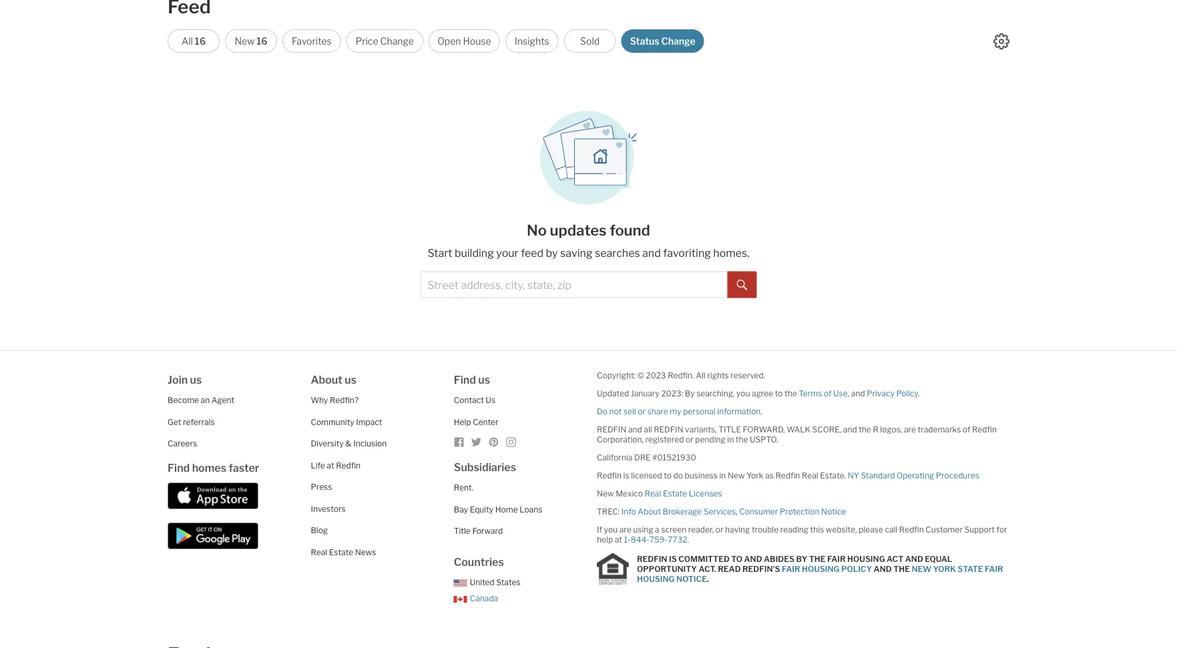 Task type: locate. For each thing, give the bounding box(es) containing it.
new for new mexico real estate licenses
[[597, 489, 614, 499]]

new 16
[[235, 35, 268, 47]]

1 vertical spatial at
[[615, 535, 622, 545]]

find down careers on the left bottom
[[168, 461, 190, 474]]

1 us from the left
[[190, 374, 202, 387]]

0 horizontal spatial at
[[327, 461, 334, 470]]

in right business
[[720, 471, 726, 481]]

housing up policy
[[847, 554, 885, 564]]

1 horizontal spatial us
[[345, 374, 357, 387]]

find up contact
[[454, 374, 476, 387]]

0 horizontal spatial ,
[[736, 507, 738, 517]]

all inside radio
[[182, 35, 193, 47]]

about up why
[[311, 374, 343, 387]]

fair right state
[[985, 564, 1003, 574]]

16 for all 16
[[195, 35, 206, 47]]

do
[[673, 471, 683, 481]]

0 horizontal spatial estate
[[329, 548, 353, 557]]

fair
[[827, 554, 846, 564], [782, 564, 800, 574], [985, 564, 1003, 574]]

committed
[[679, 554, 730, 564]]

1 vertical spatial real
[[645, 489, 661, 499]]

the left terms
[[785, 389, 797, 399]]

housing inside redfin is committed to and abides by the fair housing act and equal opportunity act. read redfin's
[[847, 554, 885, 564]]

start
[[428, 247, 452, 260]]

are up "1-"
[[620, 525, 632, 535]]

Price Change radio
[[346, 29, 423, 53]]

2 change from the left
[[662, 35, 696, 47]]

estate down do
[[663, 489, 687, 499]]

0 vertical spatial housing
[[847, 554, 885, 564]]

share
[[648, 407, 668, 417]]

1 horizontal spatial all
[[696, 371, 706, 381]]

0 vertical spatial of
[[824, 389, 832, 399]]

2 horizontal spatial fair
[[985, 564, 1003, 574]]

feed
[[521, 247, 544, 260]]

0 vertical spatial you
[[737, 389, 750, 399]]

read
[[718, 564, 741, 574]]

change inside radio
[[662, 35, 696, 47]]

get referrals
[[168, 417, 215, 427]]

community
[[311, 417, 354, 427]]

1 vertical spatial the
[[894, 564, 910, 574]]

states
[[496, 578, 521, 587]]

1 vertical spatial of
[[963, 425, 971, 435]]

1 horizontal spatial you
[[737, 389, 750, 399]]

1 horizontal spatial in
[[727, 435, 734, 445]]

. down reader,
[[688, 535, 689, 545]]

become an agent
[[168, 396, 235, 405]]

redfin pinterest image
[[489, 437, 499, 448]]

0 vertical spatial to
[[775, 389, 783, 399]]

1 horizontal spatial are
[[904, 425, 916, 435]]

about us
[[311, 374, 357, 387]]

us up us
[[478, 374, 490, 387]]

1 horizontal spatial the
[[894, 564, 910, 574]]

about
[[311, 374, 343, 387], [638, 507, 661, 517]]

by
[[546, 247, 558, 260]]

real down blog button
[[311, 548, 327, 557]]

1 change from the left
[[380, 35, 414, 47]]

in down title
[[727, 435, 734, 445]]

0 horizontal spatial about
[[311, 374, 343, 387]]

copyright: © 2023 redfin. all rights reserved.
[[597, 371, 765, 381]]

0 vertical spatial new
[[235, 35, 255, 47]]

0 horizontal spatial the
[[809, 554, 826, 564]]

you up information
[[737, 389, 750, 399]]

of left use
[[824, 389, 832, 399]]

to right the agree
[[775, 389, 783, 399]]

become
[[168, 396, 199, 405]]

about up 'using'
[[638, 507, 661, 517]]

Insights radio
[[506, 29, 559, 53]]

real left estate.
[[802, 471, 819, 481]]

housing down opportunity
[[637, 574, 675, 584]]

at right life
[[327, 461, 334, 470]]

diversity & inclusion button
[[311, 439, 387, 449]]

2 horizontal spatial us
[[478, 374, 490, 387]]

New radio
[[225, 29, 277, 53]]

title forward button
[[454, 527, 503, 536]]

1 horizontal spatial or
[[686, 435, 694, 445]]

us
[[486, 396, 496, 405]]

2 horizontal spatial the
[[859, 425, 871, 435]]

1 vertical spatial you
[[604, 525, 618, 535]]

2 vertical spatial housing
[[637, 574, 675, 584]]

0 horizontal spatial find
[[168, 461, 190, 474]]

are right logos,
[[904, 425, 916, 435]]

you right if
[[604, 525, 618, 535]]

0 horizontal spatial all
[[182, 35, 193, 47]]

and up new
[[905, 554, 923, 564]]

change for price change
[[380, 35, 414, 47]]

us right join
[[190, 374, 202, 387]]

1 horizontal spatial real
[[645, 489, 661, 499]]

0 horizontal spatial change
[[380, 35, 414, 47]]

0 vertical spatial the
[[809, 554, 826, 564]]

redfin for is
[[637, 554, 667, 564]]

state
[[958, 564, 983, 574]]

rights
[[707, 371, 729, 381]]

brokerage
[[663, 507, 702, 517]]

and down found
[[642, 247, 661, 260]]

impact
[[356, 417, 382, 427]]

3 us from the left
[[478, 374, 490, 387]]

1 horizontal spatial estate
[[663, 489, 687, 499]]

redfin right the trademarks at the bottom
[[972, 425, 997, 435]]

0 vertical spatial find
[[454, 374, 476, 387]]

insights
[[515, 35, 549, 47]]

new york state fair housing notice
[[637, 564, 1003, 584]]

and right use
[[851, 389, 865, 399]]

redfin twitter image
[[471, 437, 482, 448]]

community impact button
[[311, 417, 382, 427]]

1-844-759-7732 .
[[624, 535, 689, 545]]

us
[[190, 374, 202, 387], [345, 374, 357, 387], [478, 374, 490, 387]]

Sold radio
[[564, 29, 616, 53]]

2 16 from the left
[[257, 35, 268, 47]]

united states
[[470, 578, 521, 587]]

news
[[355, 548, 376, 557]]

redfin right call
[[899, 525, 924, 535]]

16 left the favorites
[[257, 35, 268, 47]]

1 vertical spatial housing
[[802, 564, 840, 574]]

of
[[824, 389, 832, 399], [963, 425, 971, 435]]

status change
[[630, 35, 696, 47]]

us up redfin?
[[345, 374, 357, 387]]

change inside option
[[380, 35, 414, 47]]

1 vertical spatial to
[[664, 471, 672, 481]]

careers button
[[168, 439, 197, 449]]

building
[[455, 247, 494, 260]]

redfin up "registered"
[[654, 425, 684, 435]]

canada
[[470, 594, 498, 604]]

download the redfin app from the google play store image
[[168, 523, 259, 550]]

housing down by
[[802, 564, 840, 574]]

0 horizontal spatial are
[[620, 525, 632, 535]]

0 vertical spatial in
[[727, 435, 734, 445]]

you inside if you are using a screen reader, or having trouble reading this website, please call redfin customer support for help at
[[604, 525, 618, 535]]

title
[[454, 527, 471, 536]]

2 horizontal spatial or
[[716, 525, 724, 535]]

real
[[802, 471, 819, 481], [645, 489, 661, 499], [311, 548, 327, 557]]

of right the trademarks at the bottom
[[963, 425, 971, 435]]

find
[[454, 374, 476, 387], [168, 461, 190, 474]]

favoriting
[[663, 247, 711, 260]]

1 vertical spatial about
[[638, 507, 661, 517]]

referrals
[[183, 417, 215, 427]]

redfin inside redfin is committed to and abides by the fair housing act and equal opportunity act. read redfin's
[[637, 554, 667, 564]]

new inside radio
[[235, 35, 255, 47]]

0 vertical spatial or
[[638, 407, 646, 417]]

the inside redfin is committed to and abides by the fair housing act and equal opportunity act. read redfin's
[[809, 554, 826, 564]]

or down variants,
[[686, 435, 694, 445]]

and right score, on the right of the page
[[843, 425, 857, 435]]

the down title
[[736, 435, 748, 445]]

1 horizontal spatial of
[[963, 425, 971, 435]]

inclusion
[[353, 439, 387, 449]]

2 horizontal spatial new
[[728, 471, 745, 481]]

7732
[[668, 535, 688, 545]]

1 vertical spatial estate
[[329, 548, 353, 557]]

.
[[918, 389, 920, 399], [761, 407, 763, 417], [688, 535, 689, 545], [707, 574, 709, 584]]

real down licensed
[[645, 489, 661, 499]]

new left york
[[728, 471, 745, 481]]

updated january 2023: by searching, you agree to the terms of use , and privacy policy .
[[597, 389, 920, 399]]

redfin up corporation,
[[597, 425, 627, 435]]

or down services
[[716, 525, 724, 535]]

option group
[[168, 29, 704, 53]]

diversity
[[311, 439, 344, 449]]

, up having on the bottom
[[736, 507, 738, 517]]

investors button
[[311, 504, 346, 514]]

to left do
[[664, 471, 672, 481]]

0 horizontal spatial 16
[[195, 35, 206, 47]]

searches
[[595, 247, 640, 260]]

at left "1-"
[[615, 535, 622, 545]]

all
[[644, 425, 652, 435]]

1 horizontal spatial housing
[[802, 564, 840, 574]]

1 horizontal spatial change
[[662, 35, 696, 47]]

change right the price
[[380, 35, 414, 47]]

2 horizontal spatial housing
[[847, 554, 885, 564]]

0 vertical spatial all
[[182, 35, 193, 47]]

Street address, city, state, zip search field
[[420, 271, 728, 298]]

equity
[[470, 505, 494, 515]]

us for find us
[[478, 374, 490, 387]]

call
[[885, 525, 898, 535]]

not
[[609, 407, 622, 417]]

ny
[[848, 471, 859, 481]]

1 horizontal spatial fair
[[827, 554, 846, 564]]

16 left new 16
[[195, 35, 206, 47]]

and down act
[[874, 564, 892, 574]]

the
[[785, 389, 797, 399], [859, 425, 871, 435], [736, 435, 748, 445]]

careers
[[168, 439, 197, 449]]

1 horizontal spatial find
[[454, 374, 476, 387]]

all left new 16
[[182, 35, 193, 47]]

all left rights
[[696, 371, 706, 381]]

2023:
[[661, 389, 683, 399]]

rent. button
[[454, 483, 474, 493]]

in
[[727, 435, 734, 445], [720, 471, 726, 481]]

why redfin? button
[[311, 396, 359, 405]]

contact
[[454, 396, 484, 405]]

consumer
[[739, 507, 778, 517]]

0 horizontal spatial you
[[604, 525, 618, 535]]

fair up 'fair housing policy' link
[[827, 554, 846, 564]]

or inside the redfin and all redfin variants, title forward, walk score, and the r logos, are trademarks of redfin corporation, registered or pending in the uspto.
[[686, 435, 694, 445]]

canada link
[[454, 594, 498, 604]]

1 vertical spatial find
[[168, 461, 190, 474]]

0 vertical spatial at
[[327, 461, 334, 470]]

0 horizontal spatial new
[[235, 35, 255, 47]]

change right status
[[662, 35, 696, 47]]

housing
[[847, 554, 885, 564], [802, 564, 840, 574], [637, 574, 675, 584]]

0 horizontal spatial us
[[190, 374, 202, 387]]

logos,
[[880, 425, 902, 435]]

16 inside new radio
[[257, 35, 268, 47]]

2 vertical spatial new
[[597, 489, 614, 499]]

housing inside "new york state fair housing notice"
[[637, 574, 675, 584]]

variants,
[[685, 425, 717, 435]]

agent
[[212, 396, 235, 405]]

2 vertical spatial or
[[716, 525, 724, 535]]

of inside the redfin and all redfin variants, title forward, walk score, and the r logos, are trademarks of redfin corporation, registered or pending in the uspto.
[[963, 425, 971, 435]]

0 horizontal spatial real
[[311, 548, 327, 557]]

blog
[[311, 526, 328, 536]]

1 vertical spatial or
[[686, 435, 694, 445]]

the left r
[[859, 425, 871, 435]]

if
[[597, 525, 602, 535]]

and
[[744, 554, 762, 564], [905, 554, 923, 564], [874, 564, 892, 574]]

find for find us
[[454, 374, 476, 387]]

2 us from the left
[[345, 374, 357, 387]]

1 16 from the left
[[195, 35, 206, 47]]

16 inside the all radio
[[195, 35, 206, 47]]

real estate news button
[[311, 548, 376, 557]]

0 vertical spatial real
[[802, 471, 819, 481]]

corporation,
[[597, 435, 644, 445]]

0 horizontal spatial in
[[720, 471, 726, 481]]

1 horizontal spatial and
[[874, 564, 892, 574]]

1 vertical spatial are
[[620, 525, 632, 535]]

1 horizontal spatial the
[[785, 389, 797, 399]]

redfin up opportunity
[[637, 554, 667, 564]]

favorites
[[292, 35, 332, 47]]

1 horizontal spatial 16
[[257, 35, 268, 47]]

1 horizontal spatial at
[[615, 535, 622, 545]]

at inside if you are using a screen reader, or having trouble reading this website, please call redfin customer support for help at
[[615, 535, 622, 545]]

fair down by
[[782, 564, 800, 574]]

2 vertical spatial real
[[311, 548, 327, 557]]

redfin inside if you are using a screen reader, or having trouble reading this website, please call redfin customer support for help at
[[899, 525, 924, 535]]

0 vertical spatial ,
[[848, 389, 850, 399]]

california
[[597, 453, 633, 463]]

new up trec:
[[597, 489, 614, 499]]

trademarks
[[918, 425, 961, 435]]

estate left news
[[329, 548, 353, 557]]

1 horizontal spatial new
[[597, 489, 614, 499]]

16 for new 16
[[257, 35, 268, 47]]

the up 'fair housing policy' link
[[809, 554, 826, 564]]

and up redfin's
[[744, 554, 762, 564]]

0 horizontal spatial housing
[[637, 574, 675, 584]]

or right sell
[[638, 407, 646, 417]]

and
[[642, 247, 661, 260], [851, 389, 865, 399], [628, 425, 642, 435], [843, 425, 857, 435]]

press button
[[311, 482, 332, 492]]

the down act
[[894, 564, 910, 574]]

your
[[496, 247, 519, 260]]

new right the all radio
[[235, 35, 255, 47]]

0 horizontal spatial or
[[638, 407, 646, 417]]

and left all
[[628, 425, 642, 435]]

0 vertical spatial are
[[904, 425, 916, 435]]

, left privacy
[[848, 389, 850, 399]]

an
[[201, 396, 210, 405]]



Task type: vqa. For each thing, say whether or not it's contained in the screenshot.
housing in the REDFIN IS COMMITTED TO AND ABIDES BY THE FAIR HOUSING ACT AND EQUAL OPPORTUNITY ACT. READ REDFIN'S
yes



Task type: describe. For each thing, give the bounding box(es) containing it.
1 vertical spatial all
[[696, 371, 706, 381]]

forward,
[[743, 425, 785, 435]]

in inside the redfin and all redfin variants, title forward, walk score, and the r logos, are trademarks of redfin corporation, registered or pending in the uspto.
[[727, 435, 734, 445]]

1 vertical spatial ,
[[736, 507, 738, 517]]

0 horizontal spatial fair
[[782, 564, 800, 574]]

redfin is committed to and abides by the fair housing act and equal opportunity act. read redfin's
[[637, 554, 952, 574]]

use
[[833, 389, 848, 399]]

are inside if you are using a screen reader, or having trouble reading this website, please call redfin customer support for help at
[[620, 525, 632, 535]]

bay
[[454, 505, 468, 515]]

estate.
[[820, 471, 846, 481]]

contact us
[[454, 396, 496, 405]]

searching,
[[697, 389, 735, 399]]

why
[[311, 396, 328, 405]]

2 horizontal spatial real
[[802, 471, 819, 481]]

standard
[[861, 471, 895, 481]]

as
[[765, 471, 774, 481]]

. right privacy
[[918, 389, 920, 399]]

info about brokerage services link
[[622, 507, 736, 517]]

submit search image
[[737, 280, 748, 291]]

redfin down the &
[[336, 461, 361, 470]]

community impact
[[311, 417, 382, 427]]

info
[[622, 507, 636, 517]]

york
[[933, 564, 956, 574]]

bay equity home loans button
[[454, 505, 542, 515]]

us for join us
[[190, 374, 202, 387]]

new york state fair housing notice link
[[637, 564, 1003, 584]]

trec:
[[597, 507, 620, 517]]

sold
[[580, 35, 600, 47]]

join us
[[168, 374, 202, 387]]

canadian flag image
[[454, 596, 467, 603]]

1 horizontal spatial ,
[[848, 389, 850, 399]]

act
[[887, 554, 904, 564]]

title forward
[[454, 527, 503, 536]]

new for new 16
[[235, 35, 255, 47]]

1 horizontal spatial about
[[638, 507, 661, 517]]

a
[[655, 525, 660, 535]]

start building your feed by saving searches and favoriting homes.
[[428, 247, 750, 260]]

opportunity
[[637, 564, 697, 574]]

redfin inside the redfin and all redfin variants, title forward, walk score, and the r logos, are trademarks of redfin corporation, registered or pending in the uspto.
[[972, 425, 997, 435]]

subsidiaries
[[454, 461, 516, 474]]

website,
[[826, 525, 857, 535]]

having
[[725, 525, 750, 535]]

privacy
[[867, 389, 895, 399]]

1 horizontal spatial to
[[775, 389, 783, 399]]

reader,
[[688, 525, 714, 535]]

change for status change
[[662, 35, 696, 47]]

find for find homes faster
[[168, 461, 190, 474]]

fair inside redfin is committed to and abides by the fair housing act and equal opportunity act. read redfin's
[[827, 554, 846, 564]]

0 horizontal spatial to
[[664, 471, 672, 481]]

bay equity home loans
[[454, 505, 542, 515]]

get
[[168, 417, 181, 427]]

fair housing policy link
[[782, 564, 872, 574]]

countries
[[454, 556, 504, 569]]

house
[[463, 35, 491, 47]]

1 vertical spatial new
[[728, 471, 745, 481]]

customer
[[926, 525, 963, 535]]

homes.
[[713, 247, 750, 260]]

0 horizontal spatial the
[[736, 435, 748, 445]]

all 16
[[182, 35, 206, 47]]

copyright:
[[597, 371, 636, 381]]

price change
[[356, 35, 414, 47]]

pending
[[695, 435, 726, 445]]

operating
[[897, 471, 934, 481]]

california dre #01521930
[[597, 453, 696, 463]]

this
[[810, 525, 824, 535]]

saving
[[560, 247, 593, 260]]

my
[[670, 407, 682, 417]]

loans
[[520, 505, 542, 515]]

new
[[912, 564, 932, 574]]

equal
[[925, 554, 952, 564]]

are inside the redfin and all redfin variants, title forward, walk score, and the r logos, are trademarks of redfin corporation, registered or pending in the uspto.
[[904, 425, 916, 435]]

policy
[[897, 389, 918, 399]]

redfin left is
[[597, 471, 622, 481]]

reading
[[780, 525, 809, 535]]

rent.
[[454, 483, 474, 493]]

terms
[[799, 389, 822, 399]]

redfin.
[[668, 371, 694, 381]]

download the redfin app on the apple app store image
[[168, 483, 259, 510]]

redfin's
[[743, 564, 780, 574]]

for
[[997, 525, 1007, 535]]

fair inside "new york state fair housing notice"
[[985, 564, 1003, 574]]

home
[[495, 505, 518, 515]]

us flag image
[[454, 580, 467, 587]]

. down act.
[[707, 574, 709, 584]]

ny standard operating procedures link
[[848, 471, 980, 481]]

redfin right as
[[776, 471, 800, 481]]

help center
[[454, 417, 499, 427]]

using
[[633, 525, 653, 535]]

help center button
[[454, 417, 499, 427]]

reserved.
[[731, 371, 765, 381]]

support
[[965, 525, 995, 535]]

diversity & inclusion
[[311, 439, 387, 449]]

©
[[638, 371, 644, 381]]

or inside if you are using a screen reader, or having trouble reading this website, please call redfin customer support for help at
[[716, 525, 724, 535]]

redfin instagram image
[[506, 437, 517, 448]]

business
[[685, 471, 718, 481]]

notice
[[821, 507, 846, 517]]

redfin?
[[330, 396, 359, 405]]

0 horizontal spatial and
[[744, 554, 762, 564]]

Open House radio
[[429, 29, 500, 53]]

&
[[345, 439, 352, 449]]

policy
[[841, 564, 872, 574]]

. down the agree
[[761, 407, 763, 417]]

new mexico real estate licenses
[[597, 489, 722, 499]]

press
[[311, 482, 332, 492]]

redfin for and
[[597, 425, 627, 435]]

1 vertical spatial in
[[720, 471, 726, 481]]

mexico
[[616, 489, 643, 499]]

0 vertical spatial about
[[311, 374, 343, 387]]

2 horizontal spatial and
[[905, 554, 923, 564]]

open
[[438, 35, 461, 47]]

abides
[[764, 554, 795, 564]]

help
[[454, 417, 471, 427]]

to
[[731, 554, 743, 564]]

equal housing opportunity image
[[597, 553, 629, 585]]

redfin facebook image
[[454, 437, 465, 448]]

center
[[473, 417, 499, 427]]

1-
[[624, 535, 631, 545]]

licensed
[[631, 471, 662, 481]]

us for about us
[[345, 374, 357, 387]]

life at redfin
[[311, 461, 361, 470]]

0 vertical spatial estate
[[663, 489, 687, 499]]

option group containing all
[[168, 29, 704, 53]]

Favorites radio
[[283, 29, 341, 53]]

0 horizontal spatial of
[[824, 389, 832, 399]]

trec: info about brokerage services , consumer protection notice
[[597, 507, 846, 517]]

All radio
[[168, 29, 220, 53]]

is
[[623, 471, 629, 481]]

Status Change radio
[[621, 29, 704, 53]]

privacy policy link
[[867, 389, 918, 399]]

protection
[[780, 507, 820, 517]]



